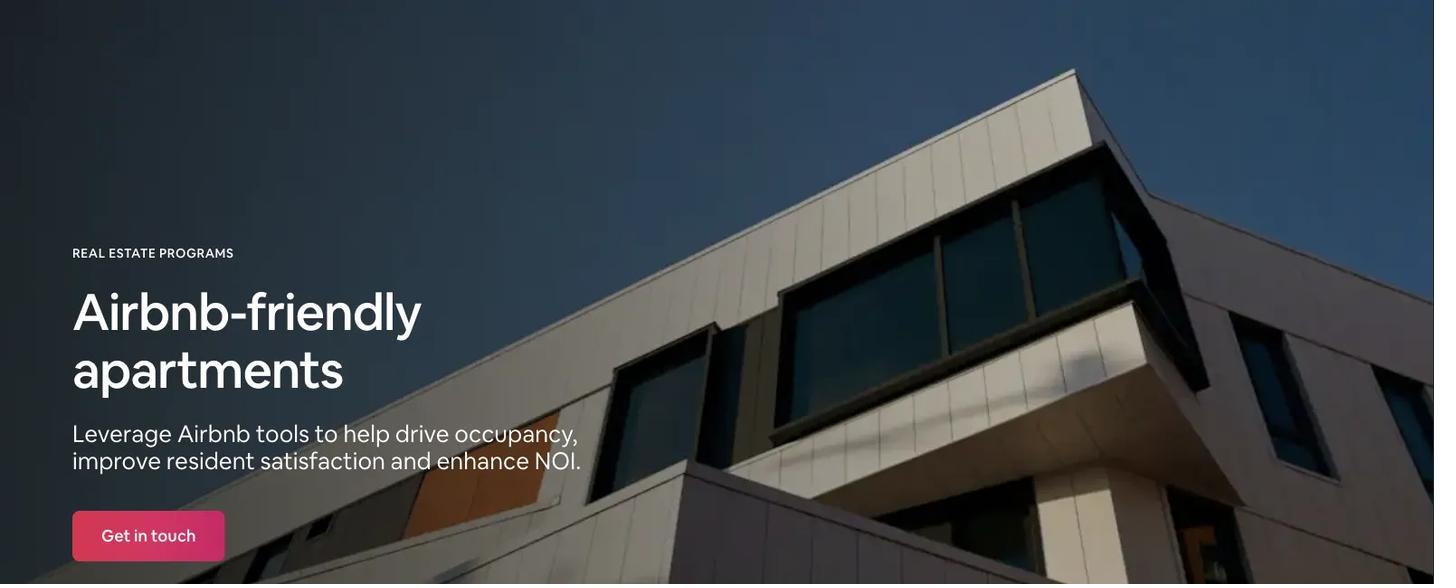 Task type: locate. For each thing, give the bounding box(es) containing it.
airbnb
[[177, 419, 251, 449]]

enhance
[[437, 446, 529, 476]]

resident
[[166, 446, 255, 476]]

drive
[[395, 419, 449, 449]]

leverage airbnb tools to help drive occupancy, improve resident satisfaction and enhance noi.
[[72, 419, 581, 476]]

and
[[391, 446, 431, 476]]

real
[[72, 245, 106, 261]]

help
[[343, 419, 390, 449]]

programs
[[159, 245, 234, 261]]

noi.
[[535, 446, 581, 476]]

tools
[[256, 419, 310, 449]]

satisfaction
[[260, 446, 385, 476]]

occupancy,
[[455, 419, 578, 449]]



Task type: describe. For each thing, give the bounding box(es) containing it.
to
[[315, 419, 338, 449]]

friendly
[[247, 279, 421, 345]]

apartments
[[72, 337, 343, 403]]

estate
[[109, 245, 156, 261]]

airbnb-friendly apartments
[[72, 279, 421, 403]]

leverage
[[72, 419, 172, 449]]

improve
[[72, 446, 161, 476]]

real estate programs
[[72, 245, 234, 261]]

airbnb-
[[72, 279, 247, 345]]



Task type: vqa. For each thing, say whether or not it's contained in the screenshot.
Colorado in "Tabernash, Colorado Near Granby Ranch Feb 1 – 6"
no



